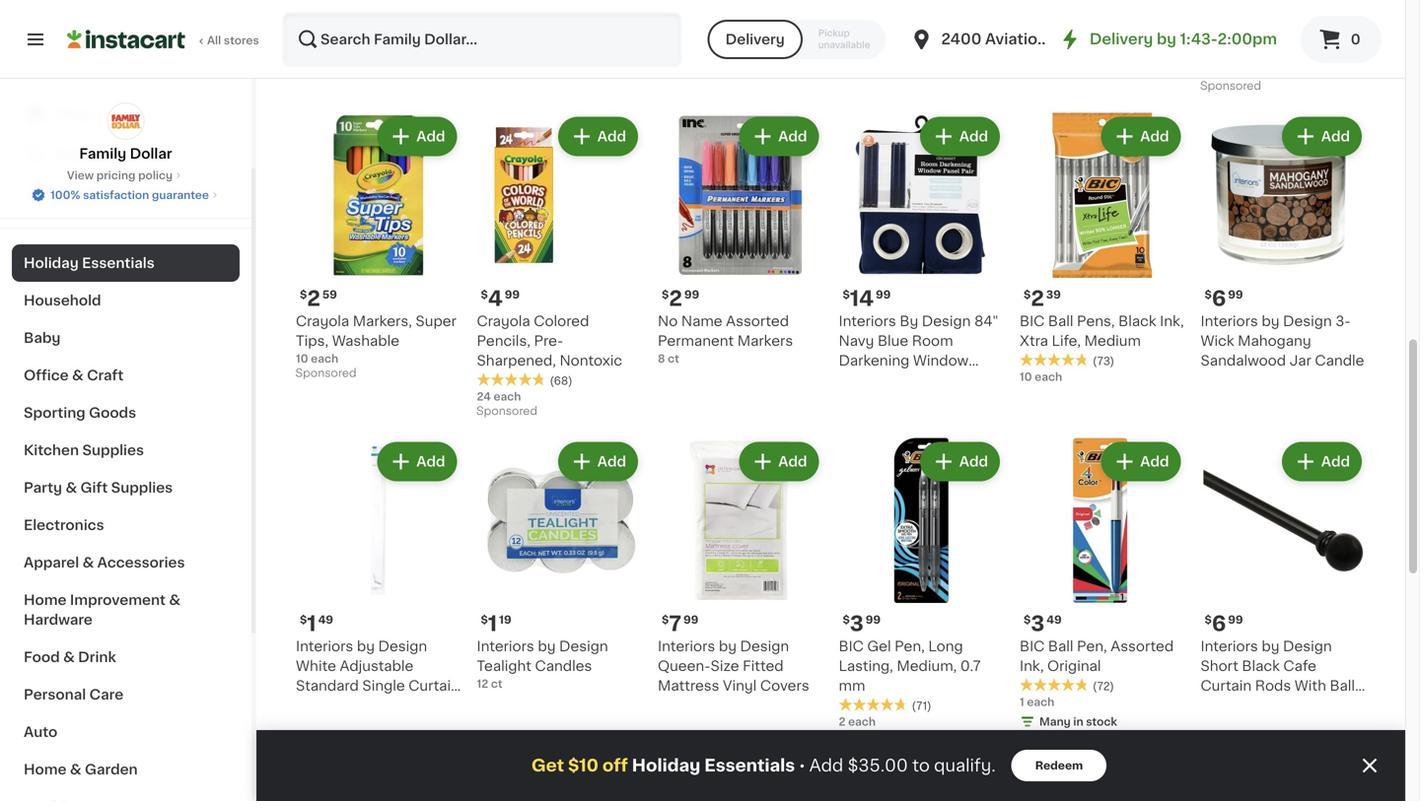 Task type: describe. For each thing, give the bounding box(es) containing it.
personal
[[24, 688, 86, 702]]

family chef stainless steel serving tongs - 12"
[[296, 0, 445, 42]]

garden
[[85, 763, 138, 777]]

buy it again
[[55, 147, 139, 161]]

mm)
[[566, 9, 598, 23]]

adjustable
[[340, 660, 413, 674]]

baby
[[24, 331, 61, 345]]

59
[[322, 289, 337, 300]]

0.7
[[960, 660, 981, 674]]

office & craft
[[24, 369, 124, 383]]

jar inside ilumex 7 day white candles in jar
[[1096, 9, 1118, 23]]

$ 3 49
[[1024, 614, 1062, 635]]

kitchen
[[24, 444, 79, 458]]

add inside treatment tracker modal dialog
[[809, 758, 843, 775]]

design for interiors by design 3- wick mahogany sandalwood jar candle
[[1283, 315, 1332, 328]]

49 for 3
[[1047, 615, 1062, 626]]

$ for crayola markers, super tips, washable
[[300, 289, 307, 300]]

view pricing policy
[[67, 170, 173, 181]]

delivery for delivery by 1:43-2:00pm
[[1090, 32, 1153, 46]]

assorted inside the 'bic ball pen, assorted ink, original'
[[1111, 640, 1174, 654]]

gel
[[867, 640, 891, 654]]

$ 14 99
[[843, 288, 891, 309]]

household link
[[12, 282, 240, 320]]

family dollar logo image
[[107, 103, 144, 140]]

guarantee
[[152, 190, 209, 201]]

2 horizontal spatial 1
[[1020, 697, 1024, 708]]

2 horizontal spatial ct
[[1216, 66, 1227, 77]]

in inside ilumex 7 day white candles in jar
[[1080, 9, 1093, 23]]

candle inside san judas tadeo candle
[[839, 9, 888, 23]]

darkening
[[839, 354, 910, 368]]

candles for 7
[[1020, 9, 1077, 23]]

crayola markers, super tips, washable 10 each
[[296, 315, 456, 364]]

off
[[602, 758, 628, 775]]

party & gift supplies
[[24, 481, 173, 495]]

0 button
[[1301, 16, 1382, 63]]

interiors by design 84" navy blue room darkening window panels
[[839, 315, 999, 388]]

100% satisfaction guarantee button
[[31, 183, 221, 203]]

xtra inside bic ball pens, black ink, xtra life, medium
[[1020, 334, 1048, 348]]

99 for crayola colored pencils, pre- sharpened, nontoxic
[[505, 289, 520, 300]]

washable
[[332, 334, 399, 348]]

sporting goods link
[[12, 394, 240, 432]]

design inside interiors by design stormy nights jar candle 18 oz
[[740, 0, 789, 3]]

1 vertical spatial in
[[1073, 717, 1083, 728]]

jar inside interiors by design 3- wick mahogany sandalwood jar candle
[[1289, 354, 1311, 368]]

family for family dollar
[[79, 147, 126, 161]]

10 inside crayola markers, super tips, washable 10 each
[[296, 354, 308, 364]]

finials
[[1201, 699, 1244, 713]]

99 for bic gel pen, long lasting, medium, 0.7 mm
[[866, 615, 881, 626]]

$ for interiors by design short black cafe curtain rods with ball finials
[[1205, 615, 1212, 626]]

bic for bic mechanical pencils, xtra smooth, 2 (0.7mm)
[[1201, 0, 1226, 3]]

bic mechanical pencils, xtra smooth, 2 (0.7mm)
[[1201, 0, 1360, 42]]

$35.00
[[848, 758, 908, 775]]

again
[[100, 147, 139, 161]]

pencils, for bic
[[1201, 9, 1254, 23]]

apparel
[[24, 556, 79, 570]]

design for interiors by design 84" navy blue room darkening window panels
[[922, 315, 971, 328]]

home improvement & hardware
[[24, 594, 180, 627]]

black inside sharpie pens, black ink, medium (0.7 mm) ★★★★★
[[574, 0, 612, 3]]

by for short
[[1262, 640, 1279, 654]]

party & gift supplies link
[[12, 469, 240, 507]]

ink, inside sharpie pens, black ink, medium (0.7 mm) ★★★★★
[[616, 0, 640, 3]]

serving
[[335, 9, 387, 23]]

$ 7 99
[[662, 614, 698, 635]]

no name assorted permanent markers 8 ct
[[658, 315, 793, 364]]

supplies inside 'kitchen supplies' link
[[82, 444, 144, 458]]

(0.7
[[537, 9, 562, 23]]

with
[[1295, 679, 1326, 693]]

7 for $
[[669, 614, 681, 635]]

3 for ball
[[1031, 614, 1045, 635]]

many in stock
[[1039, 717, 1117, 728]]

$ for interiors by design 84" navy blue room darkening window panels
[[843, 289, 850, 300]]

crayola for tips,
[[296, 315, 349, 328]]

tips,
[[296, 334, 329, 348]]

curtain inside the interiors by design short black cafe curtain rods with ball finials
[[1201, 679, 1252, 693]]

2:00pm
[[1218, 32, 1277, 46]]

interiors inside interiors by design stormy nights jar candle 18 oz
[[658, 0, 715, 3]]

24 each
[[477, 391, 521, 402]]

interiors for interiors by design queen-size fitted mattress vinyl covers
[[658, 640, 715, 654]]

product group containing 7
[[658, 438, 823, 696]]

assorted inside no name assorted permanent markers 8 ct
[[726, 315, 789, 328]]

tadeo
[[914, 0, 956, 3]]

by
[[900, 315, 918, 328]]

policy
[[138, 170, 173, 181]]

& for gift
[[66, 481, 77, 495]]

design for interiors by design queen-size fitted mattress vinyl covers
[[740, 640, 789, 654]]

$ for bic ball pens, black ink, xtra life, medium
[[1024, 289, 1031, 300]]

& inside 'home improvement & hardware'
[[169, 594, 180, 607]]

interiors by design 3- wick mahogany sandalwood jar candle
[[1201, 315, 1364, 368]]

holiday inside treatment tracker modal dialog
[[632, 758, 700, 775]]

$ 2 99
[[662, 288, 699, 309]]

2400 aviation dr button
[[910, 12, 1069, 67]]

product group containing 14
[[839, 113, 1004, 388]]

smooth,
[[1290, 9, 1348, 23]]

party
[[24, 481, 62, 495]]

medium,
[[897, 660, 957, 674]]

mahogany
[[1238, 334, 1311, 348]]

rods inside the interiors by design short black cafe curtain rods with ball finials
[[1255, 679, 1291, 693]]

room
[[912, 334, 953, 348]]

aviation
[[985, 32, 1047, 46]]

$ 6 99 for interiors by design 3- wick mahogany sandalwood jar candle
[[1205, 288, 1243, 309]]

bic for bic ball pens, black ink, xtra life, medium
[[1020, 315, 1045, 328]]

colored
[[534, 315, 589, 328]]

24
[[477, 391, 491, 402]]

supplies inside party & gift supplies link
[[111, 481, 173, 495]]

by for queen-
[[719, 640, 737, 654]]

99 for interiors by design queen-size fitted mattress vinyl covers
[[683, 615, 698, 626]]

redeem button
[[1011, 750, 1107, 782]]

4
[[488, 288, 503, 309]]

shop link
[[12, 95, 240, 134]]

bic for bic ball pen, assorted ink, original
[[1020, 640, 1045, 654]]

personal care link
[[12, 676, 240, 714]]

vinyl
[[723, 679, 757, 693]]

49 for 1
[[318, 615, 333, 626]]

2 inside the bic mechanical pencils, xtra smooth, 2 (0.7mm)
[[1351, 9, 1360, 23]]

$10
[[568, 758, 599, 775]]

each for crayola colored pencils, pre- sharpened, nontoxic
[[494, 391, 521, 402]]

2 each
[[839, 717, 876, 728]]

99 for interiors by design short black cafe curtain rods with ball finials
[[1228, 615, 1243, 626]]

interiors inside interiors by design tealight candles 12 ct
[[477, 640, 534, 654]]

it
[[87, 147, 96, 161]]

dollar
[[130, 147, 172, 161]]

bic gel pen, long lasting, medium, 0.7 mm
[[839, 640, 981, 693]]

pens, inside sharpie pens, black ink, medium (0.7 mm) ★★★★★
[[533, 0, 571, 3]]

bic ball pens, black ink, xtra life, medium
[[1020, 315, 1184, 348]]

2 for no name assorted permanent markers
[[669, 288, 682, 309]]

100%
[[50, 190, 80, 201]]

to
[[912, 758, 930, 775]]

by for 3-
[[1262, 315, 1279, 328]]

rods inside interiors by design white adjustable standard single curtain rods
[[296, 699, 332, 713]]

$ for crayola colored pencils, pre- sharpened, nontoxic
[[481, 289, 488, 300]]

1 for interiors by design white adjustable standard single curtain rods
[[307, 614, 316, 635]]

7 for ilumex
[[1069, 0, 1077, 3]]

pen, for original
[[1077, 640, 1107, 654]]

$ for interiors by design queen-size fitted mattress vinyl covers
[[662, 615, 669, 626]]

sponsored badge image for 4
[[477, 406, 536, 418]]

sharpie pens, black ink, medium (0.7 mm) ★★★★★
[[477, 0, 640, 42]]

(0.7mm)
[[1201, 29, 1257, 42]]

panels
[[839, 374, 885, 388]]

each inside crayola markers, super tips, washable 10 each
[[311, 354, 338, 364]]

candle inside interiors by design stormy nights jar candle 18 oz
[[658, 29, 707, 42]]

10 for 10 ct
[[1201, 66, 1213, 77]]

interiors by design queen-size fitted mattress vinyl covers
[[658, 640, 809, 693]]

day
[[1080, 0, 1108, 3]]

candles for by
[[535, 660, 592, 674]]

ct for 1
[[491, 679, 502, 690]]

food & drink link
[[12, 639, 240, 676]]

delivery for delivery
[[725, 33, 785, 46]]

electronics
[[24, 519, 104, 533]]

$ 4 99
[[481, 288, 520, 309]]

0 horizontal spatial essentials
[[82, 256, 155, 270]]

0 vertical spatial sponsored badge image
[[1201, 81, 1260, 92]]



Task type: locate. For each thing, give the bounding box(es) containing it.
ball up the original
[[1048, 640, 1073, 654]]

★★★★★
[[477, 28, 546, 42], [477, 28, 546, 42], [1020, 28, 1089, 42], [1020, 28, 1089, 42], [1201, 48, 1270, 61], [1201, 48, 1270, 61], [1020, 353, 1089, 367], [1020, 353, 1089, 367], [477, 373, 546, 387], [477, 373, 546, 387], [1020, 679, 1089, 692], [1020, 679, 1089, 692], [839, 698, 908, 712], [839, 698, 908, 712]]

gift
[[80, 481, 108, 495]]

by inside interiors by design tealight candles 12 ct
[[538, 640, 556, 654]]

buy it again link
[[12, 134, 240, 174]]

2 horizontal spatial black
[[1242, 660, 1280, 674]]

standard
[[296, 679, 359, 693]]

ct right 12 in the bottom of the page
[[491, 679, 502, 690]]

0 vertical spatial black
[[574, 0, 612, 3]]

ct for 2
[[668, 354, 679, 364]]

$ 3 99
[[843, 614, 881, 635]]

0 horizontal spatial 3
[[850, 614, 864, 635]]

bic up lasting,
[[839, 640, 864, 654]]

2 vertical spatial ct
[[491, 679, 502, 690]]

1 horizontal spatial assorted
[[1111, 640, 1174, 654]]

family for family chef stainless steel serving tongs - 12"
[[296, 0, 341, 3]]

design inside interiors by design tealight candles 12 ct
[[559, 640, 608, 654]]

by for white
[[357, 640, 375, 654]]

1 vertical spatial ink,
[[1160, 315, 1184, 328]]

office
[[24, 369, 69, 383]]

curtain
[[409, 679, 459, 693], [1201, 679, 1252, 693]]

ct down (0.7mm)
[[1216, 66, 1227, 77]]

0 horizontal spatial 1
[[307, 614, 316, 635]]

1 horizontal spatial black
[[1118, 315, 1156, 328]]

ink, for 3
[[1020, 660, 1044, 674]]

$ 6 99 up short
[[1205, 614, 1243, 635]]

judas
[[868, 0, 911, 3]]

& for craft
[[72, 369, 83, 383]]

2 vertical spatial ball
[[1330, 679, 1355, 693]]

by inside interiors by design 3- wick mahogany sandalwood jar candle
[[1262, 315, 1279, 328]]

1 horizontal spatial essentials
[[704, 758, 795, 775]]

& down accessories
[[169, 594, 180, 607]]

6 for interiors by design 3- wick mahogany sandalwood jar candle
[[1212, 288, 1226, 309]]

1 horizontal spatial rods
[[1255, 679, 1291, 693]]

3 up the 'bic ball pen, assorted ink, original'
[[1031, 614, 1045, 635]]

ink, inside bic ball pens, black ink, xtra life, medium
[[1160, 315, 1184, 328]]

0 horizontal spatial pens,
[[533, 0, 571, 3]]

$
[[300, 289, 307, 300], [481, 289, 488, 300], [662, 289, 669, 300], [843, 289, 850, 300], [1024, 289, 1031, 300], [1205, 289, 1212, 300], [300, 615, 307, 626], [481, 615, 488, 626], [662, 615, 669, 626], [843, 615, 850, 626], [1024, 615, 1031, 626], [1205, 615, 1212, 626]]

18
[[658, 48, 670, 59]]

1 49 from the left
[[318, 615, 333, 626]]

1 horizontal spatial 49
[[1047, 615, 1062, 626]]

2 6 from the top
[[1212, 614, 1226, 635]]

$ up lasting,
[[843, 615, 850, 626]]

each for bic gel pen, long lasting, medium, 0.7 mm
[[848, 717, 876, 728]]

design inside the interiors by design short black cafe curtain rods with ball finials
[[1283, 640, 1332, 654]]

0 horizontal spatial delivery
[[725, 33, 785, 46]]

6
[[1212, 288, 1226, 309], [1212, 614, 1226, 635]]

$ up navy in the right top of the page
[[843, 289, 850, 300]]

$ for interiors by design white adjustable standard single curtain rods
[[300, 615, 307, 626]]

pen, inside the 'bic ball pen, assorted ink, original'
[[1077, 640, 1107, 654]]

7 up queen-
[[669, 614, 681, 635]]

$ 1 19
[[481, 614, 511, 635]]

49 up the original
[[1047, 615, 1062, 626]]

product group containing bic mechanical pencils, xtra smooth, 2 (0.7mm)
[[1201, 0, 1366, 97]]

7 left day
[[1069, 0, 1077, 3]]

delivery down ilumex 7 day white candles in jar
[[1090, 32, 1153, 46]]

1 vertical spatial 7
[[669, 614, 681, 635]]

each down tips,
[[311, 354, 338, 364]]

ball inside the interiors by design short black cafe curtain rods with ball finials
[[1330, 679, 1355, 693]]

$ inside $ 4 99
[[481, 289, 488, 300]]

0 horizontal spatial sponsored badge image
[[296, 368, 355, 380]]

0 vertical spatial pencils,
[[1201, 9, 1254, 23]]

0 vertical spatial candle
[[839, 9, 888, 23]]

tongs
[[391, 9, 432, 23]]

2 pen, from the left
[[1077, 640, 1107, 654]]

1 vertical spatial holiday
[[632, 758, 700, 775]]

0 horizontal spatial family
[[79, 147, 126, 161]]

ct inside interiors by design tealight candles 12 ct
[[491, 679, 502, 690]]

interiors up queen-
[[658, 640, 715, 654]]

by inside interiors by design stormy nights jar candle 18 oz
[[719, 0, 737, 3]]

pencils, up (0.7mm)
[[1201, 9, 1254, 23]]

$ up short
[[1205, 615, 1212, 626]]

lists link
[[12, 174, 240, 213]]

2 49 from the left
[[1047, 615, 1062, 626]]

white for interiors by design white adjustable standard single curtain rods
[[296, 660, 336, 674]]

by inside interiors by design queen-size fitted mattress vinyl covers
[[719, 640, 737, 654]]

99 for no name assorted permanent markers
[[684, 289, 699, 300]]

pen, inside bic gel pen, long lasting, medium, 0.7 mm
[[895, 640, 925, 654]]

99 right 4
[[505, 289, 520, 300]]

2 home from the top
[[24, 763, 67, 777]]

product group
[[1201, 0, 1366, 97], [296, 113, 461, 385], [477, 113, 642, 423], [658, 113, 823, 367], [839, 113, 1004, 388], [1020, 113, 1185, 385], [1201, 113, 1366, 371], [296, 438, 461, 713], [477, 438, 642, 692], [658, 438, 823, 696], [839, 438, 1004, 748], [1020, 438, 1185, 752], [1201, 438, 1366, 713], [477, 768, 642, 802], [658, 768, 823, 802], [839, 768, 1004, 802], [1020, 768, 1185, 802], [1201, 768, 1366, 802]]

10 down 1:43- on the top
[[1201, 66, 1213, 77]]

pencils, for crayola
[[477, 334, 530, 348]]

holiday essentials
[[24, 256, 155, 270]]

bic up (0.7mm)
[[1201, 0, 1226, 3]]

99 up the wick
[[1228, 289, 1243, 300]]

jar down mahogany
[[1289, 354, 1311, 368]]

$ inside "$ 2 59"
[[300, 289, 307, 300]]

interiors for interiors by design short black cafe curtain rods with ball finials
[[1201, 640, 1258, 654]]

2 for crayola markers, super tips, washable
[[307, 288, 320, 309]]

0 vertical spatial candles
[[1020, 9, 1077, 23]]

stainless
[[382, 0, 445, 3]]

99
[[505, 289, 520, 300], [684, 289, 699, 300], [876, 289, 891, 300], [1228, 289, 1243, 300], [683, 615, 698, 626], [866, 615, 881, 626], [1228, 615, 1243, 626]]

2 horizontal spatial candle
[[1315, 354, 1364, 368]]

1 horizontal spatial delivery
[[1090, 32, 1153, 46]]

0 vertical spatial assorted
[[726, 315, 789, 328]]

1 horizontal spatial candle
[[839, 9, 888, 23]]

$ inside $ 3 99
[[843, 615, 850, 626]]

6 up the wick
[[1212, 288, 1226, 309]]

candles down ilumex
[[1020, 9, 1077, 23]]

Search field
[[284, 14, 680, 65]]

rods down standard on the bottom
[[296, 699, 332, 713]]

ball inside the 'bic ball pen, assorted ink, original'
[[1048, 640, 1073, 654]]

ball for 2
[[1048, 315, 1073, 328]]

candles right the tealight
[[535, 660, 592, 674]]

white for ilumex 7 day white candles in jar
[[1112, 0, 1152, 3]]

$ for bic ball pen, assorted ink, original
[[1024, 615, 1031, 626]]

curtain inside interiors by design white adjustable standard single curtain rods
[[409, 679, 459, 693]]

permanent
[[658, 334, 734, 348]]

crayola inside the crayola colored pencils, pre- sharpened, nontoxic
[[477, 315, 530, 328]]

2400
[[941, 32, 982, 46]]

household
[[24, 294, 101, 308]]

1 horizontal spatial medium
[[1084, 334, 1141, 348]]

design for interiors by design white adjustable standard single curtain rods
[[378, 640, 427, 654]]

0 horizontal spatial 49
[[318, 615, 333, 626]]

lists
[[55, 186, 89, 200]]

1 vertical spatial supplies
[[111, 481, 173, 495]]

all stores link
[[67, 12, 260, 67]]

lasting,
[[839, 660, 893, 674]]

1 vertical spatial pencils,
[[477, 334, 530, 348]]

0 vertical spatial $ 6 99
[[1205, 288, 1243, 309]]

1 horizontal spatial crayola
[[477, 315, 530, 328]]

holiday essentials link
[[12, 245, 240, 282]]

(68)
[[550, 376, 572, 387]]

medium inside sharpie pens, black ink, medium (0.7 mm) ★★★★★
[[477, 9, 533, 23]]

san
[[839, 0, 865, 3]]

0 vertical spatial 7
[[1069, 0, 1077, 3]]

delivery
[[1090, 32, 1153, 46], [725, 33, 785, 46]]

interiors inside interiors by design queen-size fitted mattress vinyl covers
[[658, 640, 715, 654]]

1 horizontal spatial family
[[296, 0, 341, 3]]

all
[[207, 35, 221, 46]]

home & garden link
[[12, 751, 240, 789]]

$ inside $ 14 99
[[843, 289, 850, 300]]

pen, up the original
[[1077, 640, 1107, 654]]

12"
[[296, 29, 316, 42]]

design inside interiors by design 3- wick mahogany sandalwood jar candle
[[1283, 315, 1332, 328]]

assorted
[[726, 315, 789, 328], [1111, 640, 1174, 654]]

all stores
[[207, 35, 259, 46]]

white up standard on the bottom
[[296, 660, 336, 674]]

crayola for pre-
[[477, 315, 530, 328]]

99 up name
[[684, 289, 699, 300]]

10 for 10 each
[[1020, 372, 1032, 383]]

jar inside interiors by design stormy nights jar candle 18 oz
[[761, 9, 783, 23]]

view
[[67, 170, 94, 181]]

99 inside $ 4 99
[[505, 289, 520, 300]]

0 vertical spatial medium
[[477, 9, 533, 23]]

design inside interiors by design queen-size fitted mattress vinyl covers
[[740, 640, 789, 654]]

$ inside $ 2 99
[[662, 289, 669, 300]]

0 horizontal spatial medium
[[477, 9, 533, 23]]

10 down tips,
[[296, 354, 308, 364]]

1 curtain from the left
[[409, 679, 459, 693]]

by for 2:00pm
[[1157, 32, 1176, 46]]

interiors inside interiors by design 84" navy blue room darkening window panels
[[839, 315, 896, 328]]

8
[[658, 354, 665, 364]]

99 up queen-
[[683, 615, 698, 626]]

ilumex 7 day white candles in jar
[[1020, 0, 1152, 23]]

0 horizontal spatial xtra
[[1020, 334, 1048, 348]]

black
[[574, 0, 612, 3], [1118, 315, 1156, 328], [1242, 660, 1280, 674]]

ct inside no name assorted permanent markers 8 ct
[[668, 354, 679, 364]]

assorted up markers
[[726, 315, 789, 328]]

interiors inside interiors by design white adjustable standard single curtain rods
[[296, 640, 353, 654]]

curtain up finials
[[1201, 679, 1252, 693]]

49 up standard on the bottom
[[318, 615, 333, 626]]

0 horizontal spatial 7
[[669, 614, 681, 635]]

each for bic ball pens, black ink, xtra life, medium
[[1035, 372, 1062, 383]]

jar down day
[[1096, 9, 1118, 23]]

by inside interiors by design white adjustable standard single curtain rods
[[357, 640, 375, 654]]

& for accessories
[[82, 556, 94, 570]]

each up many
[[1027, 697, 1054, 708]]

1 vertical spatial 6
[[1212, 614, 1226, 635]]

pens,
[[533, 0, 571, 3], [1077, 315, 1115, 328]]

ball up life,
[[1048, 315, 1073, 328]]

bic down $ 3 49
[[1020, 640, 1045, 654]]

0 horizontal spatial holiday
[[24, 256, 79, 270]]

bic inside bic ball pens, black ink, xtra life, medium
[[1020, 315, 1045, 328]]

$ inside $ 1 49
[[300, 615, 307, 626]]

99 inside $ 3 99
[[866, 615, 881, 626]]

by inside the interiors by design short black cafe curtain rods with ball finials
[[1262, 640, 1279, 654]]

0 vertical spatial supplies
[[82, 444, 144, 458]]

3 for gel
[[850, 614, 864, 635]]

interiors up the wick
[[1201, 315, 1258, 328]]

99 for interiors by design 3- wick mahogany sandalwood jar candle
[[1228, 289, 1243, 300]]

design inside interiors by design white adjustable standard single curtain rods
[[378, 640, 427, 654]]

baby link
[[12, 320, 240, 357]]

2 vertical spatial black
[[1242, 660, 1280, 674]]

1 vertical spatial white
[[296, 660, 336, 674]]

99 for interiors by design 84" navy blue room darkening window panels
[[876, 289, 891, 300]]

crayola up tips,
[[296, 315, 349, 328]]

$ up the wick
[[1205, 289, 1212, 300]]

99 up short
[[1228, 615, 1243, 626]]

candles inside ilumex 7 day white candles in jar
[[1020, 9, 1077, 23]]

0 vertical spatial white
[[1112, 0, 1152, 3]]

1 vertical spatial sponsored badge image
[[296, 368, 355, 380]]

99 inside $ 2 99
[[684, 289, 699, 300]]

1 horizontal spatial jar
[[1096, 9, 1118, 23]]

&
[[72, 369, 83, 383], [66, 481, 77, 495], [82, 556, 94, 570], [169, 594, 180, 607], [63, 651, 75, 665], [70, 763, 81, 777]]

treatment tracker modal dialog
[[256, 731, 1405, 802]]

family inside family chef stainless steel serving tongs - 12"
[[296, 0, 341, 3]]

ball
[[1048, 315, 1073, 328], [1048, 640, 1073, 654], [1330, 679, 1355, 693]]

1 vertical spatial rods
[[296, 699, 332, 713]]

99 inside $ 7 99
[[683, 615, 698, 626]]

ct
[[1216, 66, 1227, 77], [668, 354, 679, 364], [491, 679, 502, 690]]

1 pen, from the left
[[895, 640, 925, 654]]

san judas tadeo candle button
[[839, 0, 1004, 26]]

pens, up (0.7
[[533, 0, 571, 3]]

2 curtain from the left
[[1201, 679, 1252, 693]]

1 vertical spatial $ 6 99
[[1205, 614, 1243, 635]]

family chef stainless steel serving tongs - 12" button
[[296, 0, 461, 45]]

7 inside ilumex 7 day white candles in jar
[[1069, 0, 1077, 3]]

family dollar
[[79, 147, 172, 161]]

apparel & accessories link
[[12, 544, 240, 582]]

home for home improvement & hardware
[[24, 594, 67, 607]]

1 vertical spatial black
[[1118, 315, 1156, 328]]

sponsored badge image
[[1201, 81, 1260, 92], [296, 368, 355, 380], [477, 406, 536, 418]]

1 3 from the left
[[850, 614, 864, 635]]

99 up gel
[[866, 615, 881, 626]]

ball for 3
[[1048, 640, 1073, 654]]

each right the '24'
[[494, 391, 521, 402]]

1 horizontal spatial holiday
[[632, 758, 700, 775]]

accessories
[[97, 556, 185, 570]]

service type group
[[708, 20, 886, 59]]

in left stock
[[1073, 717, 1083, 728]]

xtra down mechanical
[[1258, 9, 1286, 23]]

$ for interiors by design tealight candles
[[481, 615, 488, 626]]

0 horizontal spatial ct
[[491, 679, 502, 690]]

medium inside bic ball pens, black ink, xtra life, medium
[[1084, 334, 1141, 348]]

0 vertical spatial xtra
[[1258, 9, 1286, 23]]

1 vertical spatial 10
[[296, 354, 308, 364]]

ball right with at the right bottom
[[1330, 679, 1355, 693]]

6 up short
[[1212, 614, 1226, 635]]

2 down mm
[[839, 717, 846, 728]]

1 horizontal spatial pencils,
[[1201, 9, 1254, 23]]

1 horizontal spatial curtain
[[1201, 679, 1252, 693]]

white inside interiors by design white adjustable standard single curtain rods
[[296, 660, 336, 674]]

& left craft
[[72, 369, 83, 383]]

interiors for interiors by design 84" navy blue room darkening window panels
[[839, 315, 896, 328]]

2 horizontal spatial 10
[[1201, 66, 1213, 77]]

drink
[[78, 651, 116, 665]]

stock
[[1086, 717, 1117, 728]]

$ inside $ 7 99
[[662, 615, 669, 626]]

1 horizontal spatial white
[[1112, 0, 1152, 3]]

tealight
[[477, 660, 531, 674]]

interiors for interiors by design white adjustable standard single curtain rods
[[296, 640, 353, 654]]

interiors up short
[[1201, 640, 1258, 654]]

$ inside $ 3 49
[[1024, 615, 1031, 626]]

home down auto
[[24, 763, 67, 777]]

1 horizontal spatial pen,
[[1077, 640, 1107, 654]]

design inside interiors by design 84" navy blue room darkening window panels
[[922, 315, 971, 328]]

ball inside bic ball pens, black ink, xtra life, medium
[[1048, 315, 1073, 328]]

1:43-
[[1180, 32, 1218, 46]]

1 vertical spatial home
[[24, 763, 67, 777]]

curtain left 12 in the bottom of the page
[[409, 679, 459, 693]]

1 vertical spatial xtra
[[1020, 334, 1048, 348]]

design for interiors by design short black cafe curtain rods with ball finials
[[1283, 640, 1332, 654]]

& for garden
[[70, 763, 81, 777]]

essentials up household link
[[82, 256, 155, 270]]

0 horizontal spatial candle
[[658, 29, 707, 42]]

1 6 from the top
[[1212, 288, 1226, 309]]

0 vertical spatial 6
[[1212, 288, 1226, 309]]

1 horizontal spatial xtra
[[1258, 9, 1286, 23]]

0 horizontal spatial pencils,
[[477, 334, 530, 348]]

pencils, inside the bic mechanical pencils, xtra smooth, 2 (0.7mm)
[[1201, 9, 1254, 23]]

2 vertical spatial 10
[[1020, 372, 1032, 383]]

by for tealight
[[538, 640, 556, 654]]

apparel & accessories
[[24, 556, 185, 570]]

instacart logo image
[[67, 28, 185, 51]]

0 vertical spatial holiday
[[24, 256, 79, 270]]

& inside the apparel & accessories link
[[82, 556, 94, 570]]

sharpened,
[[477, 354, 556, 368]]

interiors by design stormy nights jar candle 18 oz
[[658, 0, 789, 59]]

medium down sharpie
[[477, 9, 533, 23]]

2 3 from the left
[[1031, 614, 1045, 635]]

home up hardware
[[24, 594, 67, 607]]

interiors inside interiors by design 3- wick mahogany sandalwood jar candle
[[1201, 315, 1258, 328]]

delivery button
[[708, 20, 802, 59]]

each down life,
[[1035, 372, 1062, 383]]

black inside the interiors by design short black cafe curtain rods with ball finials
[[1242, 660, 1280, 674]]

& inside food & drink link
[[63, 651, 75, 665]]

pencils, up sharpened,
[[477, 334, 530, 348]]

1 vertical spatial family
[[79, 147, 126, 161]]

rods
[[1255, 679, 1291, 693], [296, 699, 332, 713]]

0 horizontal spatial ink,
[[616, 0, 640, 3]]

2 horizontal spatial ink,
[[1160, 315, 1184, 328]]

& right apparel
[[82, 556, 94, 570]]

ink, inside the 'bic ball pen, assorted ink, original'
[[1020, 660, 1044, 674]]

bic inside bic gel pen, long lasting, medium, 0.7 mm
[[839, 640, 864, 654]]

& for drink
[[63, 651, 75, 665]]

1 vertical spatial essentials
[[704, 758, 795, 775]]

holiday right off
[[632, 758, 700, 775]]

xtra left life,
[[1020, 334, 1048, 348]]

2 $ 6 99 from the top
[[1205, 614, 1243, 635]]

pen, for medium,
[[895, 640, 925, 654]]

interiors down $ 1 49 at the left bottom
[[296, 640, 353, 654]]

medium
[[477, 9, 533, 23], [1084, 334, 1141, 348]]

1 vertical spatial ct
[[668, 354, 679, 364]]

$ 6 99 for interiors by design short black cafe curtain rods with ball finials
[[1205, 614, 1243, 635]]

$ up queen-
[[662, 615, 669, 626]]

★★★★★ inside sharpie pens, black ink, medium (0.7 mm) ★★★★★
[[477, 28, 546, 42]]

0 vertical spatial 10
[[1201, 66, 1213, 77]]

2 left 59
[[307, 288, 320, 309]]

$ up no
[[662, 289, 669, 300]]

wick
[[1201, 334, 1234, 348]]

0 horizontal spatial crayola
[[296, 315, 349, 328]]

$ left "19"
[[481, 615, 488, 626]]

each down mm
[[848, 717, 876, 728]]

2 vertical spatial sponsored badge image
[[477, 406, 536, 418]]

2 left 39
[[1031, 288, 1044, 309]]

sporting
[[24, 406, 85, 420]]

2 up 0 in the top of the page
[[1351, 9, 1360, 23]]

interiors inside the interiors by design short black cafe curtain rods with ball finials
[[1201, 640, 1258, 654]]

bic inside the 'bic ball pen, assorted ink, original'
[[1020, 640, 1045, 654]]

supplies down goods
[[82, 444, 144, 458]]

6 for interiors by design short black cafe curtain rods with ball finials
[[1212, 614, 1226, 635]]

99 inside $ 14 99
[[876, 289, 891, 300]]

& left gift
[[66, 481, 77, 495]]

$ for interiors by design 3- wick mahogany sandalwood jar candle
[[1205, 289, 1212, 300]]

sponsored badge image down tips,
[[296, 368, 355, 380]]

1 crayola from the left
[[296, 315, 349, 328]]

& left garden
[[70, 763, 81, 777]]

crayola inside crayola markers, super tips, washable 10 each
[[296, 315, 349, 328]]

interiors up the tealight
[[477, 640, 534, 654]]

1 vertical spatial assorted
[[1111, 640, 1174, 654]]

in down day
[[1080, 9, 1093, 23]]

$ for no name assorted permanent markers
[[662, 289, 669, 300]]

0 horizontal spatial curtain
[[409, 679, 459, 693]]

0 vertical spatial rods
[[1255, 679, 1291, 693]]

1 home from the top
[[24, 594, 67, 607]]

0 horizontal spatial pen,
[[895, 640, 925, 654]]

assorted up (72)
[[1111, 640, 1174, 654]]

49 inside $ 1 49
[[318, 615, 333, 626]]

rods down cafe
[[1255, 679, 1291, 693]]

$ inside the $ 1 19
[[481, 615, 488, 626]]

0 vertical spatial pens,
[[533, 0, 571, 3]]

0 horizontal spatial black
[[574, 0, 612, 3]]

-
[[436, 9, 442, 23]]

0 horizontal spatial jar
[[761, 9, 783, 23]]

None search field
[[282, 12, 682, 67]]

1 horizontal spatial ct
[[668, 354, 679, 364]]

candles inside interiors by design tealight candles 12 ct
[[535, 660, 592, 674]]

1 for interiors by design tealight candles
[[488, 614, 497, 635]]

white inside ilumex 7 day white candles in jar
[[1112, 0, 1152, 3]]

0 horizontal spatial white
[[296, 660, 336, 674]]

holiday up household
[[24, 256, 79, 270]]

delivery inside button
[[725, 33, 785, 46]]

xtra inside the bic mechanical pencils, xtra smooth, 2 (0.7mm)
[[1258, 9, 1286, 23]]

bic for bic gel pen, long lasting, medium, 0.7 mm
[[839, 640, 864, 654]]

delivery by 1:43-2:00pm link
[[1058, 28, 1277, 51]]

& inside home & garden link
[[70, 763, 81, 777]]

each for bic ball pen, assorted ink, original
[[1027, 697, 1054, 708]]

crayola down $ 4 99
[[477, 315, 530, 328]]

1 vertical spatial candles
[[535, 660, 592, 674]]

$ for bic gel pen, long lasting, medium, 0.7 mm
[[843, 615, 850, 626]]

supplies
[[82, 444, 144, 458], [111, 481, 173, 495]]

$ 6 99 up the wick
[[1205, 288, 1243, 309]]

candle down san
[[839, 9, 888, 23]]

no
[[658, 315, 678, 328]]

essentials left '•'
[[704, 758, 795, 775]]

99 right 14
[[876, 289, 891, 300]]

0 vertical spatial family
[[296, 0, 341, 3]]

0 horizontal spatial rods
[[296, 699, 332, 713]]

sponsored badge image for 2
[[296, 368, 355, 380]]

$ inside $ 2 39
[[1024, 289, 1031, 300]]

interiors up stormy on the top
[[658, 0, 715, 3]]

product group containing 4
[[477, 113, 642, 423]]

1 horizontal spatial 10
[[1020, 372, 1032, 383]]

2 for bic ball pens, black ink, xtra life, medium
[[1031, 288, 1044, 309]]

queen-
[[658, 660, 711, 674]]

supplies up electronics "link" at the left of page
[[111, 481, 173, 495]]

covers
[[760, 679, 809, 693]]

0 vertical spatial ct
[[1216, 66, 1227, 77]]

essentials inside treatment tracker modal dialog
[[704, 758, 795, 775]]

$ left 39
[[1024, 289, 1031, 300]]

san judas tadeo candle
[[839, 0, 956, 23]]

1 vertical spatial medium
[[1084, 334, 1141, 348]]

1 $ 6 99 from the top
[[1205, 288, 1243, 309]]

crayola colored pencils, pre- sharpened, nontoxic
[[477, 315, 622, 368]]

& inside office & craft link
[[72, 369, 83, 383]]

$ up the 'bic ball pen, assorted ink, original'
[[1024, 615, 1031, 626]]

3 up lasting,
[[850, 614, 864, 635]]

stormy
[[658, 9, 708, 23]]

pens, inside bic ball pens, black ink, xtra life, medium
[[1077, 315, 1115, 328]]

delivery down nights
[[725, 33, 785, 46]]

0 horizontal spatial 10
[[296, 354, 308, 364]]

49
[[318, 615, 333, 626], [1047, 615, 1062, 626]]

life,
[[1052, 334, 1081, 348]]

crayola
[[296, 315, 349, 328], [477, 315, 530, 328]]

white right day
[[1112, 0, 1152, 3]]

candle inside interiors by design 3- wick mahogany sandalwood jar candle
[[1315, 354, 1364, 368]]

interiors up navy in the right top of the page
[[839, 315, 896, 328]]

bic inside the bic mechanical pencils, xtra smooth, 2 (0.7mm)
[[1201, 0, 1226, 3]]

get $10 off holiday essentials • add $35.00 to qualify.
[[531, 758, 996, 775]]

0 vertical spatial home
[[24, 594, 67, 607]]

pricing
[[96, 170, 135, 181]]

2 crayola from the left
[[477, 315, 530, 328]]

pre-
[[534, 334, 563, 348]]

pen, up medium,
[[895, 640, 925, 654]]

1 vertical spatial pens,
[[1077, 315, 1115, 328]]

2 horizontal spatial sponsored badge image
[[1201, 81, 1260, 92]]

steel
[[296, 9, 331, 23]]

& right food
[[63, 651, 75, 665]]

& inside party & gift supplies link
[[66, 481, 77, 495]]

2 vertical spatial candle
[[1315, 354, 1364, 368]]

ink, for 2
[[1160, 315, 1184, 328]]

home inside 'home improvement & hardware'
[[24, 594, 67, 607]]

sponsored badge image down 10 ct in the top right of the page
[[1201, 81, 1260, 92]]

1 horizontal spatial sponsored badge image
[[477, 406, 536, 418]]

medium up (73)
[[1084, 334, 1141, 348]]

2 up no
[[669, 288, 682, 309]]

sponsored badge image down 24 each
[[477, 406, 536, 418]]

interiors for interiors by design 3- wick mahogany sandalwood jar candle
[[1201, 315, 1258, 328]]

black inside bic ball pens, black ink, xtra life, medium
[[1118, 315, 1156, 328]]

candle up oz
[[658, 29, 707, 42]]

by for stormy
[[719, 0, 737, 3]]

delivery by 1:43-2:00pm
[[1090, 32, 1277, 46]]

0 vertical spatial in
[[1080, 9, 1093, 23]]

10 down $ 2 39
[[1020, 372, 1032, 383]]

home for home & garden
[[24, 763, 67, 777]]

mattress
[[658, 679, 719, 693]]

pencils, inside the crayola colored pencils, pre- sharpened, nontoxic
[[477, 334, 530, 348]]

fitted
[[743, 660, 784, 674]]

49 inside $ 3 49
[[1047, 615, 1062, 626]]

1 horizontal spatial pens,
[[1077, 315, 1115, 328]]

chef
[[345, 0, 378, 3]]



Task type: vqa. For each thing, say whether or not it's contained in the screenshot.
pencils,
yes



